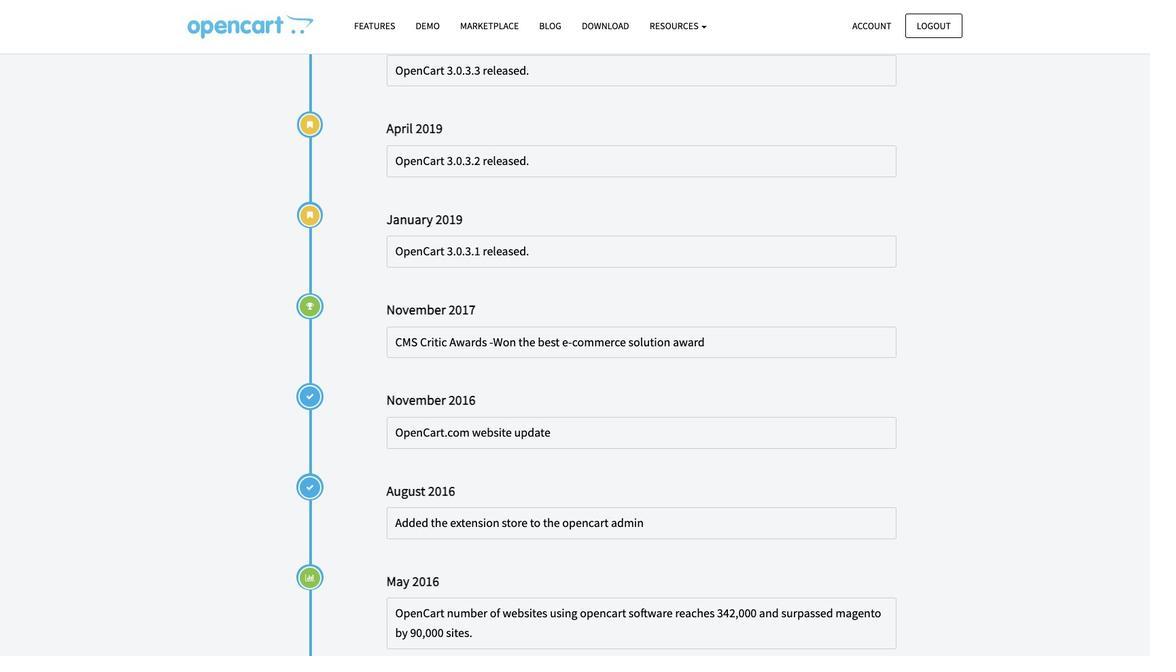Task type: describe. For each thing, give the bounding box(es) containing it.
to
[[530, 515, 541, 531]]

of
[[490, 606, 500, 622]]

released. for january 2019
[[483, 244, 529, 259]]

2020
[[412, 29, 439, 46]]

november 2017
[[387, 301, 476, 318]]

2016 for may 2016
[[412, 573, 439, 590]]

3.0.3.2
[[447, 153, 481, 169]]

may 2020
[[387, 29, 439, 46]]

january
[[387, 211, 433, 228]]

awards
[[450, 334, 487, 350]]

admin
[[611, 515, 644, 531]]

released. for april 2019
[[483, 153, 529, 169]]

opencart - company image
[[188, 14, 313, 39]]

90,000
[[410, 626, 444, 641]]

best
[[538, 334, 560, 350]]

features
[[354, 20, 395, 32]]

the for 2016
[[543, 515, 560, 531]]

opencart.com website update
[[395, 425, 551, 440]]

released. for may 2020
[[483, 62, 529, 78]]

number
[[447, 606, 488, 622]]

april
[[387, 120, 413, 137]]

may for may 2016
[[387, 573, 410, 590]]

may for may 2020
[[387, 29, 410, 46]]

cms
[[395, 334, 418, 350]]

resources link
[[640, 14, 718, 38]]

e-
[[562, 334, 572, 350]]

added the extension store to the opencart admin
[[395, 515, 644, 531]]

opencart for january 2019
[[395, 244, 445, 259]]

opencart for april 2019
[[395, 153, 445, 169]]

2016 for november 2016
[[449, 392, 476, 409]]

blog
[[539, 20, 562, 32]]

download link
[[572, 14, 640, 38]]

solution
[[629, 334, 671, 350]]

august 2016
[[387, 482, 455, 499]]

november for november 2016
[[387, 392, 446, 409]]

august
[[387, 482, 426, 499]]

store
[[502, 515, 528, 531]]

sites.
[[446, 626, 473, 641]]

2016 for august 2016
[[428, 482, 455, 499]]

magento
[[836, 606, 882, 622]]

0 vertical spatial opencart
[[563, 515, 609, 531]]

2017
[[449, 301, 476, 318]]

demo link
[[406, 14, 450, 38]]

update
[[514, 425, 551, 440]]

november 2016
[[387, 392, 476, 409]]

opencart 3.0.3.3 released.
[[395, 62, 529, 78]]



Task type: locate. For each thing, give the bounding box(es) containing it.
0 horizontal spatial the
[[431, 515, 448, 531]]

2019 up opencart 3.0.3.1 released.
[[436, 211, 463, 228]]

cms critic awards -won the best e-commerce solution award
[[395, 334, 705, 350]]

2016 up opencart.com website update on the left
[[449, 392, 476, 409]]

3.0.3.3
[[447, 62, 481, 78]]

may left 2020
[[387, 29, 410, 46]]

1 vertical spatial opencart
[[580, 606, 626, 622]]

0 vertical spatial 2016
[[449, 392, 476, 409]]

0 vertical spatial released.
[[483, 62, 529, 78]]

1 vertical spatial 2019
[[436, 211, 463, 228]]

released. right 3.0.3.1 at the top of the page
[[483, 244, 529, 259]]

critic
[[420, 334, 447, 350]]

3 released. from the top
[[483, 244, 529, 259]]

commerce
[[572, 334, 626, 350]]

logout link
[[906, 13, 963, 38]]

2 released. from the top
[[483, 153, 529, 169]]

opencart right using
[[580, 606, 626, 622]]

the right added
[[431, 515, 448, 531]]

award
[[673, 334, 705, 350]]

2016
[[449, 392, 476, 409], [428, 482, 455, 499], [412, 573, 439, 590]]

1 vertical spatial released.
[[483, 153, 529, 169]]

opencart left admin at right bottom
[[563, 515, 609, 531]]

download
[[582, 20, 629, 32]]

the right to at the left
[[543, 515, 560, 531]]

opencart down 2020
[[395, 62, 445, 78]]

opencart inside opencart number of websites using opencart software reaches 342,000 and surpassed magento by 90,000 sites.
[[395, 606, 445, 622]]

the left best
[[519, 334, 536, 350]]

opencart up 90,000
[[395, 606, 445, 622]]

opencart
[[395, 62, 445, 78], [395, 153, 445, 169], [395, 244, 445, 259], [395, 606, 445, 622]]

november
[[387, 301, 446, 318], [387, 392, 446, 409]]

marketplace link
[[450, 14, 529, 38]]

resources
[[650, 20, 701, 32]]

2 may from the top
[[387, 573, 410, 590]]

the for 2017
[[519, 334, 536, 350]]

1 vertical spatial may
[[387, 573, 410, 590]]

released. right 3.0.3.3
[[483, 62, 529, 78]]

opencart down january 2019
[[395, 244, 445, 259]]

and
[[759, 606, 779, 622]]

website
[[472, 425, 512, 440]]

may 2016
[[387, 573, 439, 590]]

342,000
[[717, 606, 757, 622]]

january 2019
[[387, 211, 463, 228]]

2016 up 90,000
[[412, 573, 439, 590]]

released.
[[483, 62, 529, 78], [483, 153, 529, 169], [483, 244, 529, 259]]

november up the cms
[[387, 301, 446, 318]]

opencart number of websites using opencart software reaches 342,000 and surpassed magento by 90,000 sites.
[[395, 606, 882, 641]]

opencart.com
[[395, 425, 470, 440]]

demo
[[416, 20, 440, 32]]

opencart
[[563, 515, 609, 531], [580, 606, 626, 622]]

1 vertical spatial 2016
[[428, 482, 455, 499]]

2019 right april
[[416, 120, 443, 137]]

account link
[[841, 13, 903, 38]]

logout
[[917, 19, 951, 32]]

2019 for april 2019
[[416, 120, 443, 137]]

-
[[490, 334, 493, 350]]

opencart for may 2016
[[395, 606, 445, 622]]

marketplace
[[460, 20, 519, 32]]

opencart for may 2020
[[395, 62, 445, 78]]

surpassed
[[782, 606, 833, 622]]

software
[[629, 606, 673, 622]]

3.0.3.1
[[447, 244, 481, 259]]

november for november 2017
[[387, 301, 446, 318]]

blog link
[[529, 14, 572, 38]]

websites
[[503, 606, 548, 622]]

2 horizontal spatial the
[[543, 515, 560, 531]]

by
[[395, 626, 408, 641]]

won
[[493, 334, 516, 350]]

opencart down april 2019
[[395, 153, 445, 169]]

reaches
[[675, 606, 715, 622]]

extension
[[450, 515, 500, 531]]

1 released. from the top
[[483, 62, 529, 78]]

1 opencart from the top
[[395, 62, 445, 78]]

2 vertical spatial released.
[[483, 244, 529, 259]]

opencart 3.0.3.1 released.
[[395, 244, 529, 259]]

the
[[519, 334, 536, 350], [431, 515, 448, 531], [543, 515, 560, 531]]

2 vertical spatial 2016
[[412, 573, 439, 590]]

added
[[395, 515, 428, 531]]

2 november from the top
[[387, 392, 446, 409]]

2019
[[416, 120, 443, 137], [436, 211, 463, 228]]

1 may from the top
[[387, 29, 410, 46]]

2019 for january 2019
[[436, 211, 463, 228]]

1 vertical spatial november
[[387, 392, 446, 409]]

2 opencart from the top
[[395, 153, 445, 169]]

april 2019
[[387, 120, 443, 137]]

3 opencart from the top
[[395, 244, 445, 259]]

opencart 3.0.3.2 released.
[[395, 153, 529, 169]]

may
[[387, 29, 410, 46], [387, 573, 410, 590]]

2016 right august
[[428, 482, 455, 499]]

0 vertical spatial 2019
[[416, 120, 443, 137]]

0 vertical spatial november
[[387, 301, 446, 318]]

opencart inside opencart number of websites using opencart software reaches 342,000 and surpassed magento by 90,000 sites.
[[580, 606, 626, 622]]

4 opencart from the top
[[395, 606, 445, 622]]

november up opencart.com
[[387, 392, 446, 409]]

may up by
[[387, 573, 410, 590]]

account
[[853, 19, 892, 32]]

1 horizontal spatial the
[[519, 334, 536, 350]]

using
[[550, 606, 578, 622]]

1 november from the top
[[387, 301, 446, 318]]

released. right 3.0.3.2
[[483, 153, 529, 169]]

0 vertical spatial may
[[387, 29, 410, 46]]

features link
[[344, 14, 406, 38]]



Task type: vqa. For each thing, say whether or not it's contained in the screenshot.


